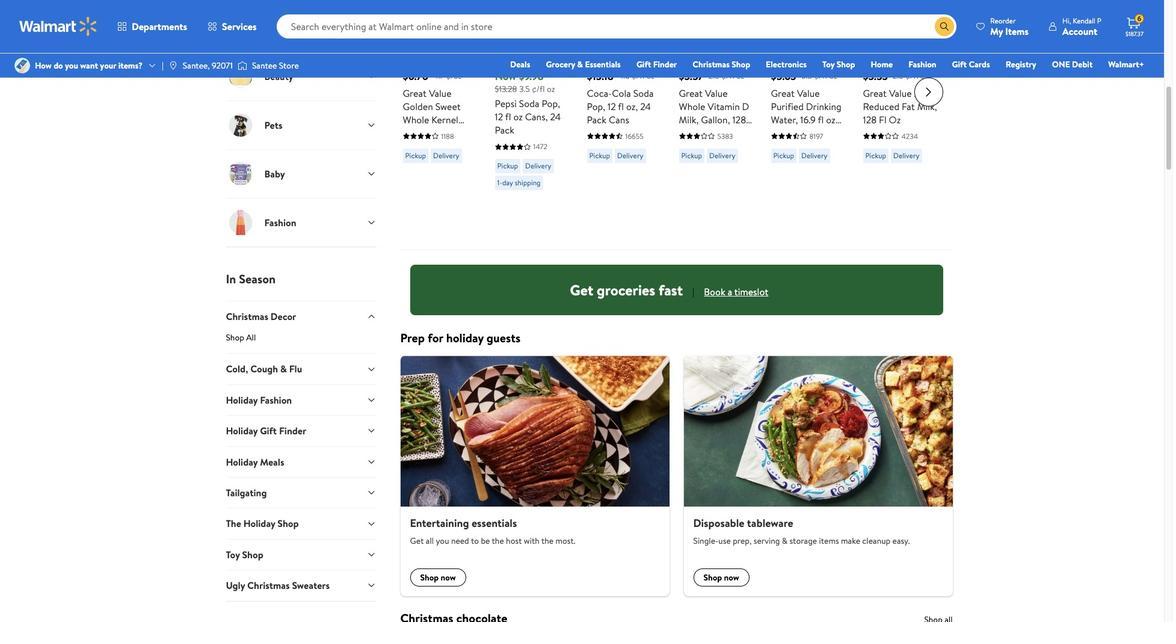 Task type: describe. For each thing, give the bounding box(es) containing it.
toy shop inside dropdown button
[[226, 548, 263, 561]]

oz left gallon,
[[687, 126, 696, 140]]

holiday fashion
[[226, 393, 292, 407]]

pickup for $5.63
[[773, 150, 794, 161]]

great for $3.57
[[679, 87, 703, 100]]

add for $3.57
[[698, 28, 715, 41]]

gallon,
[[701, 113, 730, 126]]

shop inside 'disposable tableware' list item
[[704, 572, 722, 584]]

product group containing now $9.98
[[495, 0, 570, 245]]

sweet
[[435, 100, 461, 113]]

entertaining essentials get all you need to be the host with the most.
[[410, 515, 576, 547]]

6 $187.37
[[1126, 13, 1144, 38]]

pickup for now
[[497, 161, 518, 171]]

finder inside gift finder link
[[653, 58, 677, 70]]

kendall
[[1073, 15, 1096, 26]]

oz left cans,
[[513, 110, 523, 124]]

¢/fl for $3.33
[[906, 70, 919, 82]]

shop inside the entertaining essentials list item
[[420, 572, 439, 584]]

baby button
[[226, 149, 376, 198]]

the holiday shop button
[[226, 508, 376, 539]]

most.
[[556, 535, 576, 547]]

add for $13.18
[[606, 28, 623, 41]]

value for $3.33
[[889, 87, 912, 100]]

cans
[[609, 113, 629, 126]]

1 the from the left
[[492, 535, 504, 547]]

beauty button
[[226, 52, 376, 100]]

128 inside $3.57 2.8 ¢/fl oz great value whole vitamin d milk, gallon, 128 fl oz
[[732, 113, 746, 126]]

soda inside $13.18 4.6 ¢/fl oz coca-cola soda pop, 12 fl oz, 24 pack cans
[[633, 87, 654, 100]]

hi, kendall p account
[[1062, 15, 1102, 38]]

essentials
[[585, 58, 621, 70]]

canned
[[428, 126, 460, 140]]

pets button
[[226, 100, 376, 149]]

& inside disposable tableware single-use prep, serving & storage items make cleanup easy.
[[782, 535, 788, 547]]

water,
[[771, 113, 798, 126]]

value for $5.63
[[797, 87, 820, 100]]

single-
[[693, 535, 719, 547]]

delivery for $9.98
[[525, 161, 551, 171]]

book a timeslot link
[[704, 285, 769, 300]]

now for disposable
[[724, 572, 739, 584]]

pickup for $3.57
[[681, 150, 702, 161]]

entertaining
[[410, 515, 469, 530]]

1 horizontal spatial toy
[[822, 58, 835, 70]]

grocery & essentials
[[546, 58, 621, 70]]

Walmart Site-Wide search field
[[277, 14, 957, 39]]

holiday fashion button
[[226, 384, 376, 415]]

0.8
[[801, 70, 812, 82]]

1472
[[533, 142, 547, 152]]

disposable tableware single-use prep, serving & storage items make cleanup easy.
[[693, 515, 910, 547]]

add to cart image for $0.70
[[408, 27, 422, 41]]

gift inside dropdown button
[[260, 424, 277, 438]]

cold, cough & flu
[[226, 362, 302, 376]]

coca-cola soda pop, 12 fl oz, 24 pack cans image
[[587, 0, 662, 37]]

 image for how do you want your items?
[[14, 58, 30, 73]]

soda inside now $9.98 $13.28 3.5 ¢/fl oz pepsi soda pop, 12 fl oz cans, 24 pack
[[519, 97, 539, 110]]

great value whole vitamin d milk, gallon, 128 fl oz image
[[679, 0, 754, 37]]

shop left $3.33
[[837, 58, 855, 70]]

¢/fl inside now $9.98 $13.28 3.5 ¢/fl oz pepsi soda pop, 12 fl oz cans, 24 pack
[[532, 83, 545, 95]]

get groceries fast
[[570, 280, 683, 300]]

departments button
[[107, 12, 197, 41]]

fl inside $3.57 2.8 ¢/fl oz great value whole vitamin d milk, gallon, 128 fl oz
[[679, 126, 685, 140]]

$5.63
[[771, 69, 796, 84]]

your
[[100, 60, 116, 72]]

purified
[[771, 100, 804, 113]]

$0.70
[[403, 69, 429, 84]]

delivery for 2.8
[[709, 150, 736, 161]]

oz right '$9.98'
[[547, 83, 555, 95]]

items
[[819, 535, 839, 547]]

1-day shipping
[[497, 178, 541, 188]]

4.6
[[619, 70, 630, 82]]

great for $3.33
[[863, 87, 887, 100]]

decor
[[271, 310, 296, 323]]

ugly
[[226, 579, 245, 592]]

sweaters
[[292, 579, 330, 592]]

oz,
[[626, 100, 638, 113]]

items
[[1005, 24, 1029, 38]]

timeslot
[[734, 285, 769, 298]]

add for $5.63
[[790, 28, 807, 41]]

ugly christmas sweaters button
[[226, 570, 376, 601]]

guests
[[487, 330, 521, 346]]

oz
[[889, 113, 901, 126]]

next slide for product carousel list image
[[914, 78, 943, 107]]

storage
[[790, 535, 817, 547]]

oz inside $0.70 4.7 ¢/oz great value golden sweet whole kernel corn, canned corn, 15 oz can
[[439, 140, 448, 153]]

one
[[1052, 58, 1070, 70]]

shop now for entertaining
[[420, 572, 456, 584]]

fashion inside dropdown button
[[264, 216, 296, 229]]

a
[[728, 285, 732, 298]]

prep,
[[733, 535, 752, 547]]

add for $0.70
[[422, 28, 439, 41]]

great value golden sweet whole kernel corn, canned corn, 15 oz can image
[[403, 0, 478, 37]]

 image for santee, 92071
[[168, 61, 178, 70]]

walmart+ link
[[1103, 58, 1150, 71]]

cold, cough & flu button
[[226, 353, 376, 384]]

3.5
[[519, 83, 530, 95]]

fl inside $13.18 4.6 ¢/fl oz coca-cola soda pop, 12 fl oz, 24 pack cans
[[618, 100, 624, 113]]

add to cart image for $3.57
[[684, 27, 698, 41]]

$9.98
[[519, 69, 544, 84]]

use
[[719, 535, 731, 547]]

holiday for holiday gift finder
[[226, 424, 258, 438]]

santee store
[[252, 60, 299, 72]]

add to cart image for $5.63
[[776, 27, 790, 41]]

holiday meals
[[226, 455, 284, 468]]

¢/oz
[[446, 70, 462, 82]]

add button for $13.18
[[587, 22, 633, 46]]

disposable
[[693, 515, 745, 530]]

great for $5.63
[[771, 87, 795, 100]]

one debit link
[[1047, 58, 1098, 71]]

holiday
[[446, 330, 484, 346]]

toy shop link
[[817, 58, 861, 71]]

entertaining essentials list item
[[393, 356, 677, 596]]

with
[[524, 535, 540, 547]]

holiday for holiday meals
[[226, 455, 258, 468]]

flu
[[289, 362, 302, 376]]

product group containing $3.33
[[863, 0, 938, 245]]

want
[[80, 60, 98, 72]]

toy inside dropdown button
[[226, 548, 240, 561]]

cola
[[612, 87, 631, 100]]

shop now for disposable
[[704, 572, 739, 584]]

add for now
[[514, 28, 531, 41]]

1188
[[441, 131, 454, 141]]

the holiday shop
[[226, 517, 299, 530]]

shop inside 'link'
[[226, 332, 244, 344]]

add button for $3.57
[[679, 22, 725, 46]]

registry
[[1006, 58, 1036, 70]]

make
[[841, 535, 860, 547]]

grocery
[[546, 58, 575, 70]]

search icon image
[[940, 22, 949, 31]]

delivery for 4.6
[[617, 150, 643, 161]]

hi,
[[1062, 15, 1071, 26]]

christmas for christmas decor
[[226, 310, 268, 323]]

christmas decor button
[[226, 301, 376, 332]]

fashion link
[[903, 58, 942, 71]]

pop, inside $13.18 4.6 ¢/fl oz coca-cola soda pop, 12 fl oz, 24 pack cans
[[587, 100, 605, 113]]

product group containing $5.63
[[771, 0, 846, 245]]

$3.57 2.8 ¢/fl oz great value whole vitamin d milk, gallon, 128 fl oz
[[679, 69, 749, 140]]

can
[[451, 140, 467, 153]]

92071
[[212, 60, 233, 72]]

gift for gift finder
[[636, 58, 651, 70]]

vitamin
[[708, 100, 740, 113]]

how
[[35, 60, 52, 72]]

0 vertical spatial |
[[162, 60, 164, 72]]



Task type: locate. For each thing, give the bounding box(es) containing it.
holiday down cold,
[[226, 393, 258, 407]]

1 horizontal spatial shop now
[[704, 572, 739, 584]]

great
[[403, 87, 427, 100], [679, 87, 703, 100], [771, 87, 795, 100], [863, 87, 887, 100]]

great inside $3.57 2.8 ¢/fl oz great value whole vitamin d milk, gallon, 128 fl oz
[[679, 87, 703, 100]]

2 great from the left
[[679, 87, 703, 100]]

6 add from the left
[[882, 28, 900, 41]]

24 inside $13.18 4.6 ¢/fl oz coca-cola soda pop, 12 fl oz, 24 pack cans
[[640, 100, 651, 113]]

christmas shop link
[[687, 58, 756, 71]]

fl down $13.28
[[505, 110, 511, 124]]

1 vertical spatial toy
[[226, 548, 240, 561]]

holiday inside holiday fashion 'dropdown button'
[[226, 393, 258, 407]]

2 the from the left
[[541, 535, 554, 547]]

whole
[[679, 100, 705, 113], [403, 113, 429, 126]]

shop now down the all
[[420, 572, 456, 584]]

shop inside dropdown button
[[278, 517, 299, 530]]

in season
[[226, 271, 276, 287]]

holiday up 'holiday meals'
[[226, 424, 258, 438]]

christmas decor
[[226, 310, 296, 323]]

0 horizontal spatial toy shop
[[226, 548, 263, 561]]

holiday for holiday fashion
[[226, 393, 258, 407]]

pickup down gallon,
[[681, 150, 702, 161]]

pop, inside now $9.98 $13.28 3.5 ¢/fl oz pepsi soda pop, 12 fl oz cans, 24 pack
[[542, 97, 560, 110]]

1-
[[497, 178, 502, 188]]

value down 2.6
[[889, 87, 912, 100]]

soda right cola
[[633, 87, 654, 100]]

oz inside $13.18 4.6 ¢/fl oz coca-cola soda pop, 12 fl oz, 24 pack cans
[[647, 70, 655, 82]]

pack inside $13.18 4.6 ¢/fl oz coca-cola soda pop, 12 fl oz, 24 pack cans
[[587, 113, 607, 126]]

& inside cold, cough & flu dropdown button
[[280, 362, 287, 376]]

gift right 4.6
[[636, 58, 651, 70]]

add up 4.7
[[422, 28, 439, 41]]

christmas inside dropdown button
[[226, 310, 268, 323]]

add button up christmas shop link
[[679, 22, 725, 46]]

¢/fl inside $5.63 0.8 ¢/fl oz great value purified drinking water, 16.9 fl oz bottles, 40 count
[[814, 70, 827, 82]]

shop down the all
[[420, 572, 439, 584]]

christmas for christmas shop
[[693, 58, 730, 70]]

2%
[[914, 87, 926, 100]]

pickup for $0.70
[[405, 150, 426, 161]]

3 add to cart image from the left
[[684, 27, 698, 41]]

day
[[502, 178, 513, 188]]

2 128 from the left
[[863, 113, 877, 126]]

whole inside $0.70 4.7 ¢/oz great value golden sweet whole kernel corn, canned corn, 15 oz can
[[403, 113, 429, 126]]

1 add from the left
[[422, 28, 439, 41]]

holiday inside holiday gift finder dropdown button
[[226, 424, 258, 438]]

2 vertical spatial fashion
[[260, 393, 292, 407]]

2 vertical spatial &
[[782, 535, 788, 547]]

add up the essentials
[[606, 28, 623, 41]]

¢/fl right the 0.8
[[814, 70, 827, 82]]

shop now inside 'disposable tableware' list item
[[704, 572, 739, 584]]

1 vertical spatial get
[[410, 535, 424, 547]]

0 vertical spatial christmas
[[693, 58, 730, 70]]

pickup up day
[[497, 161, 518, 171]]

reorder my items
[[990, 15, 1029, 38]]

1 horizontal spatial finder
[[653, 58, 677, 70]]

whole left kernel on the left of the page
[[403, 113, 429, 126]]

12
[[608, 100, 616, 113], [495, 110, 503, 124]]

¢/fl right 2.6
[[906, 70, 919, 82]]

whole inside $3.57 2.8 ¢/fl oz great value whole vitamin d milk, gallon, 128 fl oz
[[679, 100, 705, 113]]

0 horizontal spatial 12
[[495, 110, 503, 124]]

christmas
[[693, 58, 730, 70], [226, 310, 268, 323], [247, 579, 290, 592]]

1 horizontal spatial  image
[[168, 61, 178, 70]]

0 horizontal spatial shop now
[[420, 572, 456, 584]]

 image left "how"
[[14, 58, 30, 73]]

2 product group from the left
[[495, 0, 570, 245]]

1 horizontal spatial milk,
[[917, 100, 937, 113]]

add
[[422, 28, 439, 41], [514, 28, 531, 41], [606, 28, 623, 41], [698, 28, 715, 41], [790, 28, 807, 41], [882, 28, 900, 41]]

great inside $5.63 0.8 ¢/fl oz great value purified drinking water, 16.9 fl oz bottles, 40 count
[[771, 87, 795, 100]]

groceries
[[597, 280, 655, 300]]

pack left cans
[[587, 113, 607, 126]]

shop down the holiday shop
[[242, 548, 263, 561]]

4 add from the left
[[698, 28, 715, 41]]

now inside 'disposable tableware' list item
[[724, 572, 739, 584]]

delivery for 4.7
[[433, 150, 459, 161]]

0 horizontal spatial now
[[441, 572, 456, 584]]

1 horizontal spatial 128
[[863, 113, 877, 126]]

pickup for $13.18
[[589, 150, 610, 161]]

add to cart image for $13.18
[[592, 27, 606, 41]]

cards
[[969, 58, 990, 70]]

0 vertical spatial get
[[570, 280, 593, 300]]

add to cart image up home
[[868, 27, 882, 41]]

1 horizontal spatial toy shop
[[822, 58, 855, 70]]

oz right 15
[[439, 140, 448, 153]]

great value 2% reduced fat milk, 128 fl oz image
[[863, 0, 938, 37]]

0 horizontal spatial 24
[[550, 110, 561, 124]]

add to cart image up the essentials
[[592, 27, 606, 41]]

fashion button
[[226, 198, 376, 247]]

2 value from the left
[[705, 87, 728, 100]]

pop,
[[542, 97, 560, 110], [587, 100, 605, 113]]

1 horizontal spatial you
[[436, 535, 449, 547]]

1 horizontal spatial |
[[693, 285, 694, 298]]

0 vertical spatial you
[[65, 60, 78, 72]]

oz right 4.6
[[647, 70, 655, 82]]

toy shop button
[[226, 539, 376, 570]]

services button
[[197, 12, 267, 41]]

great down $3.33
[[863, 87, 887, 100]]

prep for holiday guests
[[400, 330, 521, 346]]

fat
[[902, 100, 915, 113]]

tailgating button
[[226, 477, 376, 508]]

toy shop up ugly
[[226, 548, 263, 561]]

1 vertical spatial you
[[436, 535, 449, 547]]

in
[[226, 271, 236, 287]]

great down $3.57
[[679, 87, 703, 100]]

now
[[495, 69, 516, 84]]

5383
[[717, 131, 733, 141]]

& right grocery
[[577, 58, 583, 70]]

128
[[732, 113, 746, 126], [863, 113, 877, 126]]

add button for $5.63
[[771, 22, 817, 46]]

santee
[[252, 60, 277, 72]]

prep
[[400, 330, 425, 346]]

3 great from the left
[[771, 87, 795, 100]]

fashion down baby
[[264, 216, 296, 229]]

¢/fl right "3.5"
[[532, 83, 545, 95]]

3 add button from the left
[[587, 22, 633, 46]]

gift cards link
[[947, 58, 996, 71]]

add button for now
[[495, 22, 541, 46]]

1 horizontal spatial soda
[[633, 87, 654, 100]]

fl right "16.9"
[[818, 113, 824, 126]]

1 add to cart image from the left
[[408, 27, 422, 41]]

0 vertical spatial &
[[577, 58, 583, 70]]

fl inside now $9.98 $13.28 3.5 ¢/fl oz pepsi soda pop, 12 fl oz cans, 24 pack
[[505, 110, 511, 124]]

tableware
[[747, 515, 793, 530]]

baby
[[264, 167, 285, 180]]

1 add button from the left
[[403, 22, 449, 46]]

|
[[162, 60, 164, 72], [693, 285, 694, 298]]

0 horizontal spatial add to cart image
[[592, 27, 606, 41]]

4 add button from the left
[[679, 22, 725, 46]]

¢/fl for $13.18
[[632, 70, 645, 82]]

1 vertical spatial |
[[693, 285, 694, 298]]

1 horizontal spatial the
[[541, 535, 554, 547]]

easy.
[[893, 535, 910, 547]]

fashion inside 'dropdown button'
[[260, 393, 292, 407]]

oz right "2.8"
[[736, 70, 745, 82]]

0 horizontal spatial  image
[[14, 58, 30, 73]]

0 horizontal spatial the
[[492, 535, 504, 547]]

pickup down cans
[[589, 150, 610, 161]]

1 horizontal spatial now
[[724, 572, 739, 584]]

shop down single-
[[704, 572, 722, 584]]

reduced
[[863, 100, 900, 113]]

& left flu
[[280, 362, 287, 376]]

gift up meals
[[260, 424, 277, 438]]

3 add from the left
[[606, 28, 623, 41]]

1 128 from the left
[[732, 113, 746, 126]]

$13.18
[[587, 69, 614, 84]]

16.9
[[800, 113, 816, 126]]

0 horizontal spatial &
[[280, 362, 287, 376]]

1 horizontal spatial 24
[[640, 100, 651, 113]]

get inside entertaining essentials get all you need to be the host with the most.
[[410, 535, 424, 547]]

meals
[[260, 455, 284, 468]]

pickup left 15
[[405, 150, 426, 161]]

shop all link
[[226, 332, 376, 353]]

1 horizontal spatial pop,
[[587, 100, 605, 113]]

0 horizontal spatial whole
[[403, 113, 429, 126]]

¢/fl inside $13.18 4.6 ¢/fl oz coca-cola soda pop, 12 fl oz, 24 pack cans
[[632, 70, 645, 82]]

1 vertical spatial &
[[280, 362, 287, 376]]

& right 'serving'
[[782, 535, 788, 547]]

pack inside now $9.98 $13.28 3.5 ¢/fl oz pepsi soda pop, 12 fl oz cans, 24 pack
[[495, 124, 514, 137]]

8197
[[810, 131, 823, 141]]

home
[[871, 58, 893, 70]]

gift left the cards
[[952, 58, 967, 70]]

5 add from the left
[[790, 28, 807, 41]]

0 horizontal spatial pop,
[[542, 97, 560, 110]]

1 horizontal spatial gift
[[636, 58, 651, 70]]

you right do
[[65, 60, 78, 72]]

now down the use
[[724, 572, 739, 584]]

¢/fl for $5.63
[[814, 70, 827, 82]]

to
[[471, 535, 479, 547]]

toy
[[822, 58, 835, 70], [226, 548, 240, 561]]

product group containing $0.70
[[403, 0, 478, 245]]

3 value from the left
[[797, 87, 820, 100]]

pepsi soda pop, 12 fl oz cans, 24 pack image
[[495, 0, 570, 37]]

season
[[239, 271, 276, 287]]

shop left the all
[[226, 332, 244, 344]]

3 product group from the left
[[587, 0, 662, 245]]

host
[[506, 535, 522, 547]]

now inside the entertaining essentials list item
[[441, 572, 456, 584]]

12 inside $13.18 4.6 ¢/fl oz coca-cola soda pop, 12 fl oz, 24 pack cans
[[608, 100, 616, 113]]

2 vertical spatial christmas
[[247, 579, 290, 592]]

1 horizontal spatial &
[[577, 58, 583, 70]]

fashion right 2.6
[[909, 58, 937, 70]]

¢/fl inside the $3.33 2.6 ¢/fl oz great value 2% reduced fat milk, 128 fl oz
[[906, 70, 919, 82]]

add to cart image for now
[[500, 27, 514, 41]]

pickup down bottles,
[[773, 150, 794, 161]]

fl left gallon,
[[679, 126, 685, 140]]

0 vertical spatial fashion
[[909, 58, 937, 70]]

1 product group from the left
[[403, 0, 478, 245]]

24 right oz,
[[640, 100, 651, 113]]

shop inside dropdown button
[[242, 548, 263, 561]]

2 horizontal spatial gift
[[952, 58, 967, 70]]

all
[[426, 535, 434, 547]]

4 add to cart image from the left
[[776, 27, 790, 41]]

great value purified drinking water, 16.9 fl oz bottles, 40 count image
[[771, 0, 846, 37]]

delivery down 8197 at the top
[[801, 150, 828, 161]]

delivery down 4234
[[893, 150, 920, 161]]

value inside $5.63 0.8 ¢/fl oz great value purified drinking water, 16.9 fl oz bottles, 40 count
[[797, 87, 820, 100]]

add to cart image up $0.70
[[408, 27, 422, 41]]

pop, left cans
[[587, 100, 605, 113]]

gift for gift cards
[[952, 58, 967, 70]]

2 shop now from the left
[[704, 572, 739, 584]]

product group
[[403, 0, 478, 245], [495, 0, 570, 245], [587, 0, 662, 245], [679, 0, 754, 245], [771, 0, 846, 245], [863, 0, 938, 245]]

electronics link
[[761, 58, 812, 71]]

0 vertical spatial toy
[[822, 58, 835, 70]]

¢/fl inside $3.57 2.8 ¢/fl oz great value whole vitamin d milk, gallon, 128 fl oz
[[722, 70, 734, 82]]

pack down 'pepsi'
[[495, 124, 514, 137]]

holiday left meals
[[226, 455, 258, 468]]

shop now inside the entertaining essentials list item
[[420, 572, 456, 584]]

2 corn, from the top
[[403, 140, 426, 153]]

christmas shop
[[693, 58, 750, 70]]

add up "electronics"
[[790, 28, 807, 41]]

delivery for 2.6
[[893, 150, 920, 161]]

6 product group from the left
[[863, 0, 938, 245]]

value for $3.57
[[705, 87, 728, 100]]

delivery down 5383
[[709, 150, 736, 161]]

2 add to cart image from the left
[[500, 27, 514, 41]]

value down 4.7
[[429, 87, 452, 100]]

¢/fl for $3.57
[[722, 70, 734, 82]]

$13.18 4.6 ¢/fl oz coca-cola soda pop, 12 fl oz, 24 pack cans
[[587, 69, 655, 126]]

5 product group from the left
[[771, 0, 846, 245]]

kernel
[[432, 113, 458, 126]]

pets
[[264, 118, 282, 132]]

milk, for $3.57
[[679, 113, 699, 126]]

holiday gift finder button
[[226, 415, 376, 446]]

you inside entertaining essentials get all you need to be the host with the most.
[[436, 535, 449, 547]]

add to cart image for $3.33
[[868, 27, 882, 41]]

corn,
[[403, 126, 426, 140], [403, 140, 426, 153]]

1 shop now from the left
[[420, 572, 456, 584]]

 image left the santee, on the top of page
[[168, 61, 178, 70]]

0 horizontal spatial finder
[[279, 424, 306, 438]]

milk, inside the $3.33 2.6 ¢/fl oz great value 2% reduced fat milk, 128 fl oz
[[917, 100, 937, 113]]

finder inside holiday gift finder dropdown button
[[279, 424, 306, 438]]

shop now down the use
[[704, 572, 739, 584]]

0 vertical spatial finder
[[653, 58, 677, 70]]

oz right "16.9"
[[826, 113, 836, 126]]

128 left fl
[[863, 113, 877, 126]]

add up home
[[882, 28, 900, 41]]

registry link
[[1000, 58, 1042, 71]]

milk, inside $3.57 2.8 ¢/fl oz great value whole vitamin d milk, gallon, 128 fl oz
[[679, 113, 699, 126]]

value inside $0.70 4.7 ¢/oz great value golden sweet whole kernel corn, canned corn, 15 oz can
[[429, 87, 452, 100]]

4 value from the left
[[889, 87, 912, 100]]

fl
[[879, 113, 887, 126]]

oz inside the $3.33 2.6 ¢/fl oz great value 2% reduced fat milk, 128 fl oz
[[921, 70, 929, 82]]

0 horizontal spatial 128
[[732, 113, 746, 126]]

2 now from the left
[[724, 572, 739, 584]]

add to cart image
[[592, 27, 606, 41], [868, 27, 882, 41]]

fl left oz,
[[618, 100, 624, 113]]

add button for $0.70
[[403, 22, 449, 46]]

walmart+
[[1108, 58, 1144, 70]]

0 horizontal spatial gift
[[260, 424, 277, 438]]

$187.37
[[1126, 29, 1144, 38]]

pop, down '$9.98'
[[542, 97, 560, 110]]

2 add to cart image from the left
[[868, 27, 882, 41]]

1 vertical spatial fashion
[[264, 216, 296, 229]]

pickup down fl
[[865, 150, 886, 161]]

add button for $3.33
[[863, 22, 909, 46]]

fl inside $5.63 0.8 ¢/fl oz great value purified drinking water, 16.9 fl oz bottles, 40 count
[[818, 113, 824, 126]]

2.8
[[709, 70, 720, 82]]

add to cart image up deals
[[500, 27, 514, 41]]

1 horizontal spatial 12
[[608, 100, 616, 113]]

add for $3.33
[[882, 28, 900, 41]]

Search search field
[[277, 14, 957, 39]]

1 vertical spatial toy shop
[[226, 548, 263, 561]]

gift finder link
[[631, 58, 682, 71]]

list containing entertaining essentials
[[393, 356, 960, 596]]

& inside grocery & essentials link
[[577, 58, 583, 70]]

serving
[[754, 535, 780, 547]]

4 great from the left
[[863, 87, 887, 100]]

pickup for $3.33
[[865, 150, 886, 161]]

toy down the
[[226, 548, 240, 561]]

1 horizontal spatial add to cart image
[[868, 27, 882, 41]]

add button up $0.70
[[403, 22, 449, 46]]

fashion up holiday gift finder
[[260, 393, 292, 407]]

milk, for $3.33
[[917, 100, 937, 113]]

0 horizontal spatial you
[[65, 60, 78, 72]]

12 left oz,
[[608, 100, 616, 113]]

be
[[481, 535, 490, 547]]

product group containing $13.18
[[587, 0, 662, 245]]

cough
[[250, 362, 278, 376]]

great inside the $3.33 2.6 ¢/fl oz great value 2% reduced fat milk, 128 fl oz
[[863, 87, 887, 100]]

oz up 2% on the top
[[921, 70, 929, 82]]

how do you want your items?
[[35, 60, 143, 72]]

add to cart image up $3.57
[[684, 27, 698, 41]]

 image
[[14, 58, 30, 73], [168, 61, 178, 70]]

0 horizontal spatial toy
[[226, 548, 240, 561]]

great inside $0.70 4.7 ¢/oz great value golden sweet whole kernel corn, canned corn, 15 oz can
[[403, 87, 427, 100]]

2 add button from the left
[[495, 22, 541, 46]]

add button up deals link on the left top of the page
[[495, 22, 541, 46]]

1 vertical spatial finder
[[279, 424, 306, 438]]

disposable tableware list item
[[677, 356, 960, 596]]

value inside the $3.33 2.6 ¢/fl oz great value 2% reduced fat milk, 128 fl oz
[[889, 87, 912, 100]]

2 horizontal spatial &
[[782, 535, 788, 547]]

$3.33 2.6 ¢/fl oz great value 2% reduced fat milk, 128 fl oz
[[863, 69, 937, 126]]

128 up 5383
[[732, 113, 746, 126]]

 image
[[238, 60, 247, 72]]

finder up holiday meals dropdown button
[[279, 424, 306, 438]]

add button up the essentials
[[587, 22, 633, 46]]

12 down $13.28
[[495, 110, 503, 124]]

milk, right the fat
[[917, 100, 937, 113]]

value inside $3.57 2.8 ¢/fl oz great value whole vitamin d milk, gallon, 128 fl oz
[[705, 87, 728, 100]]

¢/fl right 4.6
[[632, 70, 645, 82]]

golden
[[403, 100, 433, 113]]

add button
[[403, 22, 449, 46], [495, 22, 541, 46], [587, 22, 633, 46], [679, 22, 725, 46], [771, 22, 817, 46], [863, 22, 909, 46]]

0 horizontal spatial |
[[162, 60, 164, 72]]

great down $0.70
[[403, 87, 427, 100]]

&
[[577, 58, 583, 70], [280, 362, 287, 376], [782, 535, 788, 547]]

items?
[[118, 60, 143, 72]]

add button up home
[[863, 22, 909, 46]]

1 horizontal spatial pack
[[587, 113, 607, 126]]

product group containing $3.57
[[679, 0, 754, 245]]

0 horizontal spatial get
[[410, 535, 424, 547]]

toy shop right the 0.8
[[822, 58, 855, 70]]

1 horizontal spatial get
[[570, 280, 593, 300]]

1 great from the left
[[403, 87, 427, 100]]

soda down "3.5"
[[519, 97, 539, 110]]

value down "2.8"
[[705, 87, 728, 100]]

finder left $3.57
[[653, 58, 677, 70]]

oz right the 0.8
[[829, 70, 837, 82]]

holiday right the
[[243, 517, 275, 530]]

4234
[[902, 131, 918, 141]]

list
[[393, 356, 960, 596]]

0 horizontal spatial pack
[[495, 124, 514, 137]]

40
[[805, 126, 817, 140]]

now for entertaining
[[441, 572, 456, 584]]

shop right "2.8"
[[732, 58, 750, 70]]

1 corn, from the top
[[403, 126, 426, 140]]

the right the with on the bottom left
[[541, 535, 554, 547]]

santee,
[[183, 60, 210, 72]]

for
[[428, 330, 443, 346]]

great down $5.63
[[771, 87, 795, 100]]

you right the all
[[436, 535, 449, 547]]

cans,
[[525, 110, 548, 124]]

24 inside now $9.98 $13.28 3.5 ¢/fl oz pepsi soda pop, 12 fl oz cans, 24 pack
[[550, 110, 561, 124]]

1 vertical spatial christmas
[[226, 310, 268, 323]]

cleanup
[[862, 535, 891, 547]]

add up christmas shop link
[[698, 28, 715, 41]]

0 horizontal spatial milk,
[[679, 113, 699, 126]]

d
[[742, 100, 749, 113]]

pepsi
[[495, 97, 517, 110]]

12 inside now $9.98 $13.28 3.5 ¢/fl oz pepsi soda pop, 12 fl oz cans, 24 pack
[[495, 110, 503, 124]]

1 add to cart image from the left
[[592, 27, 606, 41]]

delivery for 0.8
[[801, 150, 828, 161]]

24 right cans,
[[550, 110, 561, 124]]

1 horizontal spatial whole
[[679, 100, 705, 113]]

6
[[1138, 13, 1142, 24]]

whole down $3.57
[[679, 100, 705, 113]]

1 now from the left
[[441, 572, 456, 584]]

1 value from the left
[[429, 87, 452, 100]]

add button up "electronics"
[[771, 22, 817, 46]]

now
[[441, 572, 456, 584], [724, 572, 739, 584]]

holiday inside the holiday shop dropdown button
[[243, 517, 275, 530]]

delivery down 16655
[[617, 150, 643, 161]]

128 inside the $3.33 2.6 ¢/fl oz great value 2% reduced fat milk, 128 fl oz
[[863, 113, 877, 126]]

holiday inside holiday meals dropdown button
[[226, 455, 258, 468]]

toy right the 0.8
[[822, 58, 835, 70]]

christmas inside dropdown button
[[247, 579, 290, 592]]

now down need
[[441, 572, 456, 584]]

delivery down the 1472 at the left
[[525, 161, 551, 171]]

0 horizontal spatial soda
[[519, 97, 539, 110]]

one debit
[[1052, 58, 1093, 70]]

0 vertical spatial toy shop
[[822, 58, 855, 70]]

holiday
[[226, 393, 258, 407], [226, 424, 258, 438], [226, 455, 258, 468], [243, 517, 275, 530]]

4 product group from the left
[[679, 0, 754, 245]]

holiday gift finder
[[226, 424, 306, 438]]

add to cart image
[[408, 27, 422, 41], [500, 27, 514, 41], [684, 27, 698, 41], [776, 27, 790, 41]]

walmart image
[[19, 17, 97, 36]]

2 add from the left
[[514, 28, 531, 41]]

5 add button from the left
[[771, 22, 817, 46]]

value down the 0.8
[[797, 87, 820, 100]]

6 add button from the left
[[863, 22, 909, 46]]



Task type: vqa. For each thing, say whether or not it's contained in the screenshot.
'$14.99' associated with $11.99
no



